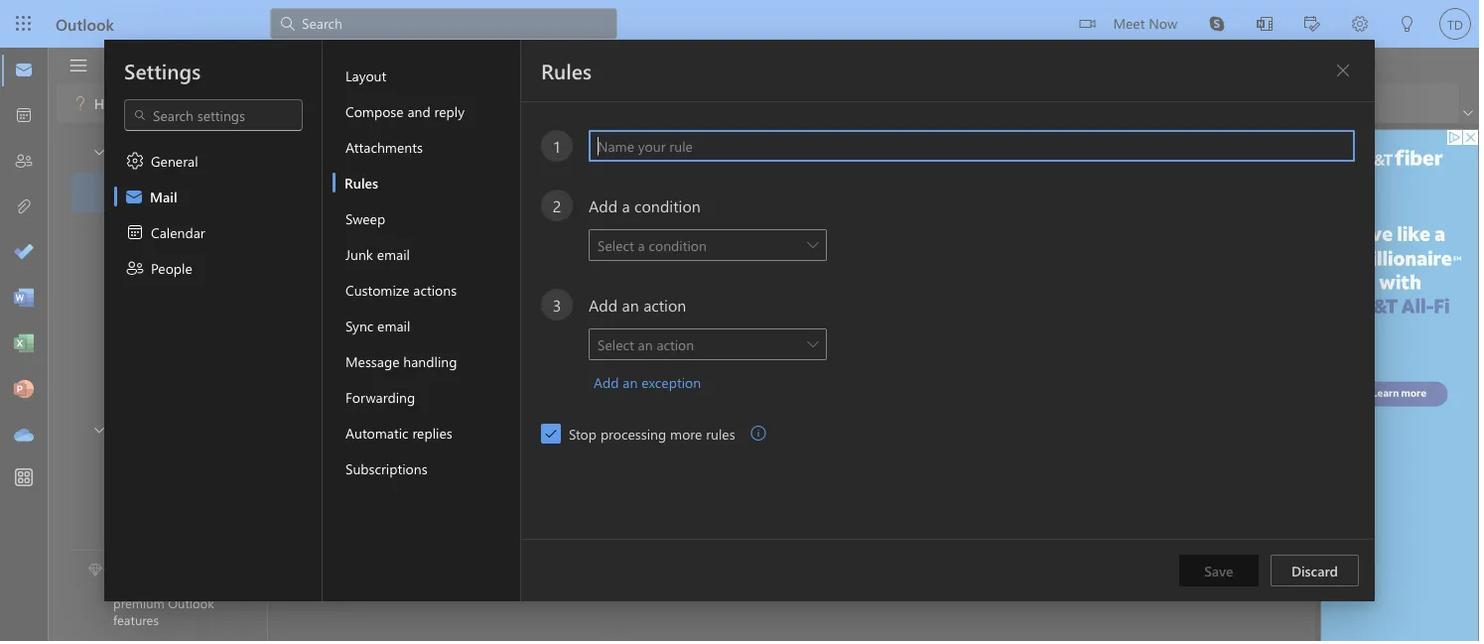 Task type: vqa. For each thing, say whether or not it's contained in the screenshot.
Message handling BUTTON
yes



Task type: locate. For each thing, give the bounding box(es) containing it.
rated.
[[467, 206, 507, 224]]

rules tab panel
[[521, 40, 1375, 602]]

1 vertical spatial select a conversation checkbox
[[298, 469, 338, 500]]

select inside select an action field
[[598, 335, 634, 353]]

2 vertical spatial microsoft account team
[[338, 347, 483, 365]]

security
[[774, 143, 830, 164], [452, 286, 499, 305], [452, 367, 499, 385]]


[[551, 146, 569, 164]]

mon
[[522, 288, 547, 304], [522, 368, 547, 384]]

 tree item
[[71, 212, 231, 252]]

0 vertical spatial select
[[598, 236, 634, 254]]

microsoft up select a conditional "field"
[[692, 202, 758, 223]]

tree
[[71, 451, 231, 641]]

2 vertical spatial add
[[594, 373, 619, 391]]


[[117, 183, 137, 203]]

actions
[[413, 280, 457, 299]]

rules down the inbox 
[[344, 173, 378, 192]]

10/2 for verification
[[550, 288, 574, 304]]

select a conversation checkbox left customize
[[298, 271, 338, 303]]

action for select an action
[[657, 335, 694, 353]]

inbox heading
[[314, 132, 415, 176]]

now
[[1149, 13, 1177, 32]]

mon 10/2 for verification
[[522, 288, 574, 304]]

an up add an exception
[[638, 335, 653, 353]]

select inside select a conditional "field"
[[598, 236, 634, 254]]

premium outlook features button
[[71, 549, 268, 641]]

inbox inside  inbox
[[145, 183, 181, 202]]

 button
[[59, 49, 98, 82]]

select a condition
[[598, 236, 707, 254]]

0 horizontal spatial mt
[[303, 358, 324, 376]]

1 vertical spatial rules
[[344, 173, 378, 192]]

add down 
[[589, 195, 618, 216]]

outlook inside  outlook mobile
[[169, 94, 218, 112]]

outlook right 
[[169, 94, 218, 112]]

action up exception
[[657, 335, 694, 353]]

microsoft account team image
[[640, 202, 680, 241]]

outlook team
[[338, 464, 423, 482]]

a left microsoft account team image on the left of the page
[[622, 195, 630, 216]]

mon 10/2 up 
[[522, 368, 574, 384]]

0 vertical spatial microsoft account security info verification
[[639, 143, 948, 164]]

add inside button
[[594, 373, 619, 391]]

3
[[553, 294, 561, 315]]

sync
[[345, 316, 374, 335]]

document
[[0, 0, 1479, 641]]

welcome
[[338, 484, 395, 502]]

rules inside button
[[344, 173, 378, 192]]

compose
[[345, 102, 404, 120]]

1 vertical spatial condition
[[649, 236, 707, 254]]

microsoft account security info was added
[[338, 367, 596, 385]]

onedrive image
[[14, 426, 34, 446]]

add down 'select an action'
[[594, 373, 619, 391]]


[[1079, 16, 1095, 32]]

1 vertical spatial 10/2
[[550, 368, 574, 384]]

 help
[[70, 93, 123, 113]]

an inside button
[[623, 373, 638, 391]]

1 mon 10/2 from the top
[[522, 288, 574, 304]]

1 vertical spatial inbox
[[145, 183, 181, 202]]

 inbox
[[117, 183, 181, 203]]

attachments button
[[333, 129, 520, 165]]

 button right onedrive image
[[81, 411, 115, 448]]

mt
[[650, 212, 670, 230], [303, 358, 324, 376]]

Search settings search field
[[147, 105, 282, 125]]

application
[[0, 0, 1479, 641]]

 button left  at the left top
[[81, 133, 115, 170]]

1 vertical spatial microsoft account security info verification
[[338, 286, 598, 305]]

10/2 left 'add an action'
[[550, 288, 574, 304]]

1 vertical spatial verification
[[530, 286, 598, 305]]

select a conversation checkbox left subscriptions
[[298, 469, 338, 500]]

outlook right premium
[[168, 594, 214, 612]]

items
[[176, 223, 209, 241]]

reply
[[434, 102, 465, 120]]

inbox left  "button"
[[340, 142, 380, 164]]

1 vertical spatial  button
[[81, 411, 115, 448]]

team for verification
[[452, 267, 483, 285]]

2 vertical spatial info
[[503, 367, 526, 385]]

1 select from the top
[[598, 236, 634, 254]]

an up 'select an action'
[[622, 294, 639, 315]]

1 horizontal spatial a
[[638, 236, 645, 254]]

1 vertical spatial an
[[638, 335, 653, 353]]

message handling
[[345, 352, 457, 370]]

2 10/2 from the top
[[550, 368, 574, 384]]

0 vertical spatial add
[[589, 195, 618, 216]]

mon 10/2
[[522, 288, 574, 304], [522, 368, 574, 384]]

a down management
[[638, 236, 645, 254]]

1 mon from the top
[[522, 288, 547, 304]]

2 select from the top
[[598, 335, 634, 353]]

settings heading
[[124, 57, 201, 84]]

0 vertical spatial mt
[[650, 212, 670, 230]]

more
[[670, 424, 702, 443]]

 right the ""
[[1262, 149, 1274, 161]]

attachments
[[345, 137, 423, 156]]

1  button from the top
[[81, 133, 115, 170]]

home
[[114, 54, 151, 72]]

to
[[398, 484, 411, 502]]

 outlook mobile
[[145, 93, 264, 113]]

 tree item
[[71, 173, 231, 212]]

rules heading
[[541, 57, 592, 84]]

mt inside microsoft account team image
[[650, 212, 670, 230]]

microsoft
[[639, 143, 708, 164], [692, 202, 758, 223], [338, 267, 396, 285], [338, 286, 396, 305], [338, 347, 396, 365], [338, 367, 396, 385]]

1 vertical spatial mon
[[522, 368, 547, 384]]

1
[[553, 135, 561, 157]]

1 horizontal spatial rules
[[541, 57, 592, 84]]

add for add an exception
[[594, 373, 619, 391]]

Select a conversation checkbox
[[298, 351, 338, 383]]

0 vertical spatial mon
[[522, 288, 547, 304]]

email right junk
[[377, 245, 410, 263]]

mon left 3
[[522, 288, 547, 304]]

rules
[[541, 57, 592, 84], [344, 173, 378, 192]]

0 vertical spatial action
[[643, 294, 686, 315]]

document containing settings
[[0, 0, 1479, 641]]


[[70, 93, 90, 113]]

mt inside microsoft account team icon
[[303, 358, 324, 376]]


[[751, 426, 767, 442]]

1 vertical spatial add
[[589, 294, 618, 315]]

1 horizontal spatial 2
[[553, 195, 561, 216]]

1 vertical spatial select
[[598, 335, 634, 353]]

action up 'select an action'
[[643, 294, 686, 315]]

1 vertical spatial microsoft account team
[[338, 267, 483, 285]]

0 vertical spatial 2
[[553, 195, 561, 216]]

 inside the favorites tree item
[[91, 143, 107, 159]]

0 vertical spatial a
[[622, 195, 630, 216]]

word image
[[14, 289, 34, 309]]

add for add an action
[[589, 294, 618, 315]]

0 horizontal spatial a
[[622, 195, 630, 216]]

outlook banner
[[0, 0, 1479, 48]]

message handling button
[[333, 343, 520, 379]]

security for select a conversation option related to microsoft account security info verification
[[452, 286, 499, 305]]

info for select a conversation option related to microsoft account security info verification
[[503, 286, 526, 305]]

mobile
[[222, 94, 264, 112]]

more apps image
[[14, 469, 34, 488]]

microsoft account team
[[692, 202, 858, 223], [338, 267, 483, 285], [338, 347, 483, 365]]

2 right people
[[205, 263, 212, 281]]

condition inside "field"
[[649, 236, 707, 254]]

outlook up 
[[56, 13, 114, 34]]

mon 10/2 up the was
[[522, 288, 574, 304]]


[[91, 143, 107, 159], [1262, 149, 1274, 161], [91, 421, 107, 437]]

files image
[[14, 198, 34, 217]]

microsoft down 'sync' on the left of page
[[338, 347, 396, 365]]

select a conversation checkbox containing ot
[[298, 469, 338, 500]]

add
[[589, 195, 618, 216], [589, 294, 618, 315], [594, 373, 619, 391]]

layout
[[345, 66, 386, 84]]

0 vertical spatial inbox
[[340, 142, 380, 164]]

action
[[643, 294, 686, 315], [657, 335, 694, 353]]

1 vertical spatial action
[[657, 335, 694, 353]]

select
[[598, 236, 634, 254], [598, 335, 634, 353]]

1 horizontal spatial microsoft account security info verification
[[639, 143, 948, 164]]

0 horizontal spatial microsoft account security info verification
[[338, 286, 598, 305]]

add an exception
[[594, 373, 701, 391]]

1 vertical spatial email
[[377, 316, 410, 335]]

 sent items
[[117, 222, 209, 242]]

info for select a conversation checkbox
[[503, 367, 526, 385]]

action for add an action
[[643, 294, 686, 315]]

subscriptions
[[345, 459, 428, 477]]

add right 3
[[589, 294, 618, 315]]

Name your rule text field
[[590, 131, 1354, 161]]

an inside field
[[638, 335, 653, 353]]

select down 'add an action'
[[598, 335, 634, 353]]

team
[[391, 464, 423, 482]]

condition up the select a condition
[[634, 195, 701, 216]]

2 inside rules tab panel
[[553, 195, 561, 216]]

0 vertical spatial condition
[[634, 195, 701, 216]]

inbox right 
[[145, 183, 181, 202]]

1 vertical spatial 2
[[205, 263, 212, 281]]

1 vertical spatial team
[[452, 267, 483, 285]]

microsoft account security info verification inside message list list box
[[338, 286, 598, 305]]

outlook inside banner
[[56, 13, 114, 34]]

2 mon 10/2 from the top
[[522, 368, 574, 384]]

view button
[[167, 48, 226, 78]]

email right 'sync' on the left of page
[[377, 316, 410, 335]]

email
[[377, 245, 410, 263], [377, 316, 410, 335]]

0 vertical spatial select a conversation checkbox
[[298, 271, 338, 303]]

0 horizontal spatial inbox
[[145, 183, 181, 202]]

dialog
[[0, 0, 1479, 641]]

0 horizontal spatial verification
[[530, 286, 598, 305]]

2 right ad
[[553, 195, 561, 216]]

1 vertical spatial info
[[503, 286, 526, 305]]

0 vertical spatial microsoft account team
[[692, 202, 858, 223]]

microsoft down junk
[[338, 267, 396, 285]]

10/2 up 
[[550, 368, 574, 384]]

Select a conditional field
[[589, 229, 827, 262]]

a inside select a conditional "field"
[[638, 236, 645, 254]]

email for sync email
[[377, 316, 410, 335]]

1 vertical spatial security
[[452, 286, 499, 305]]

mt left the message in the left of the page
[[303, 358, 324, 376]]

message list list box
[[270, 177, 722, 641]]

2 inside  tree item
[[205, 263, 212, 281]]


[[125, 151, 145, 171]]

meet
[[1113, 13, 1145, 32]]

action inside select an action field
[[657, 335, 694, 353]]

1 10/2 from the top
[[550, 288, 574, 304]]

inbox 
[[340, 142, 409, 164]]

1 vertical spatial mon 10/2
[[522, 368, 574, 384]]

favorites tree item
[[71, 133, 231, 173]]

an down 'select an action'
[[623, 373, 638, 391]]

tab list containing home
[[98, 48, 286, 78]]

contract
[[521, 206, 575, 224]]

2 vertical spatial an
[[623, 373, 638, 391]]

microsoft up forwarding
[[338, 367, 396, 385]]

1 vertical spatial a
[[638, 236, 645, 254]]

2 select a conversation checkbox from the top
[[298, 469, 338, 500]]

mt up the select a condition
[[650, 212, 670, 230]]

email inside junk email button
[[377, 245, 410, 263]]

email inside sync email button
[[377, 316, 410, 335]]

discard
[[1291, 561, 1338, 580]]

condition down software
[[649, 236, 707, 254]]

added
[[557, 367, 596, 385]]

0 vertical spatial 10/2
[[550, 288, 574, 304]]

0 horizontal spatial 2
[[205, 263, 212, 281]]

inbox
[[340, 142, 380, 164], [145, 183, 181, 202]]

0 vertical spatial an
[[622, 294, 639, 315]]

outlook up "welcome"
[[338, 464, 387, 482]]

automatic replies
[[345, 423, 452, 442]]

Select a conversation checkbox
[[298, 271, 338, 303], [298, 469, 338, 500]]

1 vertical spatial mt
[[303, 358, 324, 376]]

info
[[834, 143, 863, 164], [503, 286, 526, 305], [503, 367, 526, 385]]

tab list
[[98, 48, 286, 78]]

 
[[1242, 145, 1274, 161]]

 inside  
[[1262, 149, 1274, 161]]

help
[[94, 94, 123, 112]]

0 vertical spatial rules
[[541, 57, 592, 84]]

1 horizontal spatial mt
[[650, 212, 670, 230]]

excel image
[[14, 335, 34, 354]]

and
[[407, 102, 431, 120]]

contractsafe image
[[297, 190, 329, 221]]

mon left added
[[522, 368, 547, 384]]

10/2
[[550, 288, 574, 304], [550, 368, 574, 384]]

0 vertical spatial mon 10/2
[[522, 288, 574, 304]]

people
[[151, 259, 192, 277]]

a for select
[[638, 236, 645, 254]]

0 vertical spatial info
[[834, 143, 863, 164]]

select down management
[[598, 236, 634, 254]]

automatic replies button
[[333, 415, 520, 451]]

2 vertical spatial team
[[452, 347, 483, 365]]

verification
[[867, 143, 948, 164], [530, 286, 598, 305]]

new
[[446, 484, 471, 502]]

microsoft up add a condition
[[639, 143, 708, 164]]

settings
[[124, 57, 201, 84]]

sent
[[145, 223, 172, 241]]

1 select a conversation checkbox from the top
[[298, 271, 338, 303]]

outlook inside premium outlook features
[[168, 594, 214, 612]]

2 mon from the top
[[522, 368, 547, 384]]

2 vertical spatial security
[[452, 367, 499, 385]]

0 vertical spatial email
[[377, 245, 410, 263]]

outlook.com
[[475, 484, 555, 502]]


[[544, 427, 558, 441]]

1 horizontal spatial inbox
[[340, 142, 380, 164]]

stop processing more rules
[[569, 424, 735, 443]]

0 horizontal spatial rules
[[344, 173, 378, 192]]

select a conversation checkbox for microsoft account security info verification
[[298, 271, 338, 303]]

contractsafe
[[338, 186, 419, 204]]

0 vertical spatial  button
[[81, 133, 115, 170]]

sweep button
[[333, 201, 520, 236]]

condition
[[634, 195, 701, 216], [649, 236, 707, 254]]

inbox inside the inbox 
[[340, 142, 380, 164]]

rules up 1
[[541, 57, 592, 84]]

0 vertical spatial verification
[[867, 143, 948, 164]]

 left  at the left top
[[91, 143, 107, 159]]



Task type: describe. For each thing, give the bounding box(es) containing it.

[[117, 262, 137, 282]]

home button
[[99, 48, 166, 78]]

general
[[151, 151, 198, 170]]

1 horizontal spatial verification
[[867, 143, 948, 164]]

exception
[[642, 373, 701, 391]]

junk email
[[345, 245, 410, 263]]

mon for verification
[[522, 288, 547, 304]]


[[125, 258, 145, 278]]


[[145, 93, 165, 113]]

add an action
[[589, 294, 686, 315]]

 button
[[743, 418, 775, 450]]

microsoft up 'sync' on the left of page
[[338, 286, 396, 305]]


[[124, 187, 144, 206]]

software
[[666, 206, 722, 224]]

forwarding
[[345, 388, 415, 406]]

an for add an exception
[[623, 373, 638, 391]]

mt for microsoft account team icon
[[303, 358, 324, 376]]

0 vertical spatial team
[[823, 202, 858, 223]]

help group
[[61, 83, 276, 119]]

 drafts
[[117, 262, 182, 282]]

 calendar
[[125, 222, 205, 242]]

0 vertical spatial security
[[774, 143, 830, 164]]

outlook team image
[[298, 469, 330, 500]]

2  button from the top
[[81, 411, 115, 448]]

contractsafe.
[[338, 206, 422, 224]]

favorites tree
[[71, 125, 231, 411]]

handling
[[403, 352, 457, 370]]

customize
[[345, 280, 409, 299]]

mt for microsoft account team image on the left of the page
[[650, 212, 670, 230]]

 general
[[125, 151, 198, 171]]

application containing settings
[[0, 0, 1479, 641]]

customize actions
[[345, 280, 457, 299]]

add an exception button
[[589, 362, 710, 402]]


[[1242, 145, 1258, 161]]

junk
[[345, 245, 373, 263]]

5-
[[426, 206, 439, 224]]

contractsafe. 5-star rated. - contract management software
[[338, 206, 722, 224]]

 button
[[574, 140, 606, 168]]

replies
[[412, 423, 452, 442]]

calendar image
[[14, 106, 34, 126]]

message
[[345, 352, 400, 370]]

premium features image
[[88, 563, 102, 577]]

add for add a condition
[[589, 195, 618, 216]]

 button inside the favorites tree item
[[81, 133, 115, 170]]

-
[[511, 206, 517, 224]]

calendar
[[151, 223, 205, 241]]

junk email button
[[333, 236, 520, 272]]

meet now
[[1113, 13, 1177, 32]]

ad
[[531, 189, 543, 202]]

microsoft account team for microsoft account security info was added
[[338, 347, 483, 365]]

processing
[[600, 424, 666, 443]]

premium outlook features
[[113, 594, 214, 628]]

customize actions button
[[333, 272, 520, 308]]

discard button
[[1271, 555, 1359, 587]]

sync email button
[[333, 308, 520, 343]]

select for a
[[598, 236, 634, 254]]

left-rail-appbar navigation
[[4, 48, 44, 459]]

select a conversation checkbox for welcome to your new outlook.com account
[[298, 469, 338, 500]]

select an action
[[598, 335, 694, 353]]

outlook inside message list list box
[[338, 464, 387, 482]]

condition for add a condition
[[634, 195, 701, 216]]

rules inside tab panel
[[541, 57, 592, 84]]

premium
[[113, 594, 164, 612]]

settings tab list
[[104, 40, 323, 602]]

automatic
[[345, 423, 409, 442]]

verification inside message list list box
[[530, 286, 598, 305]]

 tree item
[[71, 252, 231, 292]]

mail
[[150, 187, 177, 205]]

tab list inside application
[[98, 48, 286, 78]]

select a conversation image
[[304, 277, 324, 297]]

mon for was
[[522, 368, 547, 384]]

powerpoint image
[[14, 380, 34, 400]]

welcome to your new outlook.com account
[[338, 484, 607, 502]]

an for add an action
[[622, 294, 639, 315]]

select for an
[[598, 335, 634, 353]]

features
[[113, 611, 159, 628]]

forwarding button
[[333, 379, 520, 415]]

subscriptions button
[[333, 451, 520, 486]]

mon 10/2 for was
[[522, 368, 574, 384]]

drafts
[[145, 263, 182, 281]]

email for junk email
[[377, 245, 410, 263]]


[[580, 145, 600, 165]]

mail image
[[14, 61, 34, 80]]

sweep
[[345, 209, 385, 227]]

compose and reply button
[[333, 93, 520, 129]]

condition for select a condition
[[649, 236, 707, 254]]

your
[[415, 484, 442, 502]]

stop
[[569, 424, 597, 443]]

management
[[578, 206, 662, 224]]

team for was
[[452, 347, 483, 365]]

to do image
[[14, 243, 34, 263]]

add a condition
[[589, 195, 701, 216]]

view
[[182, 54, 211, 72]]


[[68, 55, 89, 76]]

 button
[[546, 140, 574, 168]]

an for select an action
[[638, 335, 653, 353]]

dialog containing settings
[[0, 0, 1479, 641]]

message list section
[[270, 127, 722, 641]]

microsoft account team image
[[298, 351, 330, 383]]

a for add
[[622, 195, 630, 216]]

security for select a conversation checkbox
[[452, 367, 499, 385]]

microsoft account team for microsoft account security info verification
[[338, 267, 483, 285]]


[[125, 222, 145, 242]]

star
[[439, 206, 464, 224]]

ot
[[305, 475, 322, 493]]

Select a action field
[[589, 329, 827, 361]]


[[1335, 63, 1351, 78]]

 button
[[1327, 55, 1359, 86]]

save
[[1204, 561, 1233, 580]]

10/2 for was
[[550, 368, 574, 384]]

people image
[[14, 152, 34, 172]]

layout button
[[333, 58, 520, 93]]

 right onedrive image
[[91, 421, 107, 437]]

rules button
[[333, 165, 520, 201]]



